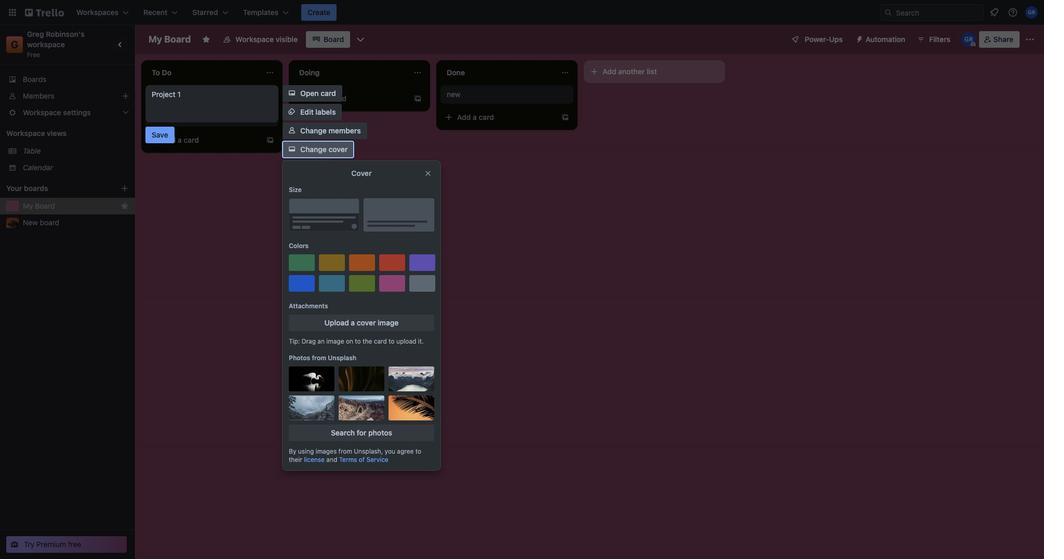 Task type: locate. For each thing, give the bounding box(es) containing it.
add a card down 2
[[162, 136, 199, 144]]

1 horizontal spatial add a card
[[310, 94, 347, 103]]

0 vertical spatial my
[[149, 34, 162, 45]]

Search field
[[893, 5, 984, 20]]

cover inside button
[[357, 319, 376, 327]]

cover down members
[[329, 145, 348, 154]]

my up new
[[23, 202, 33, 211]]

1 horizontal spatial board
[[164, 34, 191, 45]]

0 vertical spatial workspace
[[236, 35, 274, 44]]

add for the rightmost create from template… image
[[457, 113, 471, 122]]

0 vertical spatial image
[[378, 319, 399, 327]]

2 vertical spatial add a card button
[[146, 132, 262, 149]]

1 vertical spatial project
[[152, 113, 176, 122]]

drag
[[302, 338, 316, 346]]

star or unstar board image
[[202, 35, 211, 44]]

add a card
[[310, 94, 347, 103], [457, 113, 494, 122], [162, 136, 199, 144]]

copy
[[300, 182, 318, 191]]

project 1
[[152, 90, 181, 99]]

labels
[[316, 108, 336, 116]]

g
[[11, 38, 18, 50]]

1 horizontal spatial workspace
[[236, 35, 274, 44]]

2 horizontal spatial to
[[416, 448, 422, 456]]

edit card image
[[265, 90, 273, 98]]

1 horizontal spatial to
[[389, 338, 395, 346]]

change up move
[[300, 145, 327, 154]]

1 vertical spatial create from template… image
[[561, 113, 570, 122]]

workspace inside "button"
[[236, 35, 274, 44]]

project 1 link
[[152, 89, 272, 100]]

card for create from template… icon
[[184, 136, 199, 144]]

0 vertical spatial cover
[[329, 145, 348, 154]]

add a card button for the rightmost create from template… image
[[441, 109, 557, 126]]

workspace left visible
[[236, 35, 274, 44]]

card up "labels"
[[331, 94, 347, 103]]

by
[[289, 448, 296, 456]]

add a card button down 'new' link
[[441, 109, 557, 126]]

my board inside 'button'
[[23, 202, 55, 211]]

2 horizontal spatial add a card
[[457, 113, 494, 122]]

you
[[385, 448, 396, 456]]

2 horizontal spatial board
[[324, 35, 344, 44]]

archive
[[300, 220, 326, 229]]

add a card button up "labels"
[[293, 90, 410, 107]]

card right open
[[321, 89, 336, 98]]

0 horizontal spatial board
[[35, 202, 55, 211]]

cover up the
[[357, 319, 376, 327]]

add another list button
[[584, 60, 726, 83]]

0 vertical spatial create from template… image
[[414, 95, 422, 103]]

1 horizontal spatial cover
[[357, 319, 376, 327]]

a right upload
[[351, 319, 355, 327]]

a for the rightmost create from template… image
[[473, 113, 477, 122]]

project left the 1
[[152, 90, 176, 99]]

0 horizontal spatial my board
[[23, 202, 55, 211]]

board link
[[306, 31, 350, 48]]

Project 1 text field
[[152, 89, 272, 119]]

1 vertical spatial my board
[[23, 202, 55, 211]]

share
[[994, 35, 1014, 44]]

1 vertical spatial change
[[300, 145, 327, 154]]

my inside my board 'button'
[[23, 202, 33, 211]]

a up "labels"
[[325, 94, 329, 103]]

my board
[[149, 34, 191, 45], [23, 202, 55, 211]]

change inside change members button
[[300, 126, 327, 135]]

0 horizontal spatial add a card
[[162, 136, 199, 144]]

ups
[[830, 35, 843, 44]]

0 horizontal spatial workspace
[[6, 129, 45, 138]]

card for the topmost create from template… image
[[331, 94, 347, 103]]

unsplash,
[[354, 448, 383, 456]]

workspace up table
[[6, 129, 45, 138]]

tip:
[[289, 338, 300, 346]]

add a card button for create from template… icon
[[146, 132, 262, 149]]

photos
[[289, 354, 310, 362]]

move
[[300, 164, 319, 173]]

photos from unsplash
[[289, 354, 357, 362]]

board
[[164, 34, 191, 45], [324, 35, 344, 44], [35, 202, 55, 211]]

add a card button for the topmost create from template… image
[[293, 90, 410, 107]]

new board
[[23, 218, 59, 227]]

unsplash
[[328, 354, 357, 362]]

0 vertical spatial add a card
[[310, 94, 347, 103]]

create from template… image
[[414, 95, 422, 103], [561, 113, 570, 122]]

power-ups button
[[784, 31, 850, 48]]

1 change from the top
[[300, 126, 327, 135]]

greg
[[27, 30, 44, 38]]

an
[[318, 338, 325, 346]]

add up "edit labels"
[[310, 94, 324, 103]]

from
[[312, 354, 326, 362], [339, 448, 352, 456]]

greg robinson's workspace free
[[27, 30, 87, 59]]

change down edit labels button
[[300, 126, 327, 135]]

add for the topmost create from template… image
[[310, 94, 324, 103]]

2 vertical spatial add a card
[[162, 136, 199, 144]]

tip: drag an image on to the card to upload it.
[[289, 338, 424, 346]]

1 project from the top
[[152, 90, 176, 99]]

try
[[24, 541, 35, 549]]

1 vertical spatial add a card
[[457, 113, 494, 122]]

project for project 1
[[152, 90, 176, 99]]

automation button
[[852, 31, 912, 48]]

image up the upload
[[378, 319, 399, 327]]

board left star or unstar board image
[[164, 34, 191, 45]]

greg robinson's workspace link
[[27, 30, 87, 49]]

0 horizontal spatial add a card button
[[146, 132, 262, 149]]

free
[[68, 541, 81, 549]]

add a card button down project 2 link
[[146, 132, 262, 149]]

add inside button
[[603, 67, 617, 76]]

workspace for workspace visible
[[236, 35, 274, 44]]

0 vertical spatial project
[[152, 90, 176, 99]]

my board left star or unstar board image
[[149, 34, 191, 45]]

add a card up "labels"
[[310, 94, 347, 103]]

change for change cover
[[300, 145, 327, 154]]

photos
[[369, 429, 392, 438]]

greg robinson (gregrobinson96) image
[[1026, 6, 1038, 19]]

1 vertical spatial image
[[327, 338, 344, 346]]

board up new board
[[35, 202, 55, 211]]

search for photos
[[331, 429, 392, 438]]

add a card for create from template… icon
[[162, 136, 199, 144]]

1 horizontal spatial image
[[378, 319, 399, 327]]

add down project 2
[[162, 136, 176, 144]]

automation
[[866, 35, 906, 44]]

boards link
[[0, 71, 135, 88]]

0 vertical spatial change
[[300, 126, 327, 135]]

starred icon image
[[121, 202, 129, 211]]

add left another
[[603, 67, 617, 76]]

1 horizontal spatial add a card button
[[293, 90, 410, 107]]

1 horizontal spatial my
[[149, 34, 162, 45]]

edit labels
[[300, 108, 336, 116]]

table link
[[23, 146, 129, 156]]

0 horizontal spatial image
[[327, 338, 344, 346]]

board
[[40, 218, 59, 227]]

board left customize views icon
[[324, 35, 344, 44]]

0 horizontal spatial my
[[23, 202, 33, 211]]

save button
[[146, 127, 175, 143]]

2 change from the top
[[300, 145, 327, 154]]

views
[[47, 129, 67, 138]]

change members button
[[283, 123, 367, 139]]

my inside my board "text field"
[[149, 34, 162, 45]]

card down 'new' link
[[479, 113, 494, 122]]

edit
[[300, 108, 314, 116]]

share button
[[980, 31, 1020, 48]]

my
[[149, 34, 162, 45], [23, 202, 33, 211]]

to left the upload
[[389, 338, 395, 346]]

2
[[178, 113, 182, 122]]

workspace
[[236, 35, 274, 44], [6, 129, 45, 138]]

list
[[647, 67, 657, 76]]

1 vertical spatial add a card button
[[441, 109, 557, 126]]

my left star or unstar board image
[[149, 34, 162, 45]]

filters
[[930, 35, 951, 44]]

1 vertical spatial cover
[[357, 319, 376, 327]]

boards
[[24, 184, 48, 193]]

colors
[[289, 242, 309, 250]]

1 vertical spatial workspace
[[6, 129, 45, 138]]

edit labels button
[[283, 104, 342, 121]]

project inside project 2 link
[[152, 113, 176, 122]]

image right 'an'
[[327, 338, 344, 346]]

0 horizontal spatial cover
[[329, 145, 348, 154]]

add a card down new
[[457, 113, 494, 122]]

0 vertical spatial from
[[312, 354, 326, 362]]

a for the topmost create from template… image
[[325, 94, 329, 103]]

to right 'agree'
[[416, 448, 422, 456]]

create from template… image
[[266, 136, 274, 144]]

it.
[[418, 338, 424, 346]]

from up license and terms of service
[[339, 448, 352, 456]]

license link
[[304, 456, 325, 464]]

1 vertical spatial my
[[23, 202, 33, 211]]

a right "save" button
[[178, 136, 182, 144]]

0 horizontal spatial create from template… image
[[414, 95, 422, 103]]

project inside project 1 link
[[152, 90, 176, 99]]

license
[[304, 456, 325, 464]]

1 vertical spatial from
[[339, 448, 352, 456]]

1 horizontal spatial my board
[[149, 34, 191, 45]]

save
[[152, 130, 168, 139]]

1 horizontal spatial create from template… image
[[561, 113, 570, 122]]

show menu image
[[1025, 34, 1036, 45]]

power-ups
[[805, 35, 843, 44]]

from down 'an'
[[312, 354, 326, 362]]

try premium free
[[24, 541, 81, 549]]

license and terms of service
[[304, 456, 389, 464]]

of
[[359, 456, 365, 464]]

on
[[346, 338, 353, 346]]

agree
[[397, 448, 414, 456]]

0 vertical spatial my board
[[149, 34, 191, 45]]

my board up new board
[[23, 202, 55, 211]]

cover
[[329, 145, 348, 154], [357, 319, 376, 327]]

table
[[23, 147, 41, 155]]

to
[[355, 338, 361, 346], [389, 338, 395, 346], [416, 448, 422, 456]]

cover inside "button"
[[329, 145, 348, 154]]

card down project 2 link
[[184, 136, 199, 144]]

0 vertical spatial add a card button
[[293, 90, 410, 107]]

a down 'new' link
[[473, 113, 477, 122]]

add another list
[[603, 67, 657, 76]]

image
[[378, 319, 399, 327], [327, 338, 344, 346]]

1 horizontal spatial from
[[339, 448, 352, 456]]

2 project from the top
[[152, 113, 176, 122]]

add board image
[[121, 185, 129, 193]]

to right "on"
[[355, 338, 361, 346]]

primary element
[[0, 0, 1045, 25]]

add down new
[[457, 113, 471, 122]]

image for an
[[327, 338, 344, 346]]

0 horizontal spatial from
[[312, 354, 326, 362]]

add
[[603, 67, 617, 76], [310, 94, 324, 103], [457, 113, 471, 122], [162, 136, 176, 144]]

workspace visible
[[236, 35, 298, 44]]

project left 2
[[152, 113, 176, 122]]

to inside by using images from unsplash, you agree to their
[[416, 448, 422, 456]]

image inside button
[[378, 319, 399, 327]]

change inside change cover "button"
[[300, 145, 327, 154]]

2 horizontal spatial add a card button
[[441, 109, 557, 126]]



Task type: vqa. For each thing, say whether or not it's contained in the screenshot.
the Add within Add another list button
yes



Task type: describe. For each thing, give the bounding box(es) containing it.
open information menu image
[[1008, 7, 1019, 18]]

card right the
[[374, 338, 387, 346]]

a inside upload a cover image button
[[351, 319, 355, 327]]

power-
[[805, 35, 830, 44]]

g link
[[6, 36, 23, 53]]

your
[[6, 184, 22, 193]]

your boards with 2 items element
[[6, 182, 105, 195]]

cover
[[352, 169, 372, 178]]

change cover
[[300, 145, 348, 154]]

and
[[327, 456, 337, 464]]

image for cover
[[378, 319, 399, 327]]

upload a cover image button
[[289, 315, 435, 332]]

free
[[27, 51, 40, 59]]

change members
[[300, 126, 361, 135]]

terms
[[339, 456, 357, 464]]

images
[[316, 448, 337, 456]]

board inside "text field"
[[164, 34, 191, 45]]

members
[[329, 126, 361, 135]]

new board link
[[23, 218, 129, 228]]

workspace views
[[6, 129, 67, 138]]

attachments
[[289, 303, 328, 310]]

new
[[23, 218, 38, 227]]

the
[[363, 338, 372, 346]]

their
[[289, 456, 302, 464]]

project for project 2
[[152, 113, 176, 122]]

create button
[[301, 4, 337, 21]]

workspace
[[27, 40, 65, 49]]

calendar link
[[23, 163, 129, 173]]

0 horizontal spatial to
[[355, 338, 361, 346]]

new
[[447, 90, 461, 99]]

service
[[367, 456, 389, 464]]

search for photos button
[[289, 425, 435, 442]]

my board button
[[23, 201, 116, 212]]

open card link
[[283, 85, 342, 102]]

search image
[[885, 8, 893, 17]]

my board inside "text field"
[[149, 34, 191, 45]]

visible
[[276, 35, 298, 44]]

new link
[[447, 89, 568, 100]]

members
[[23, 91, 54, 100]]

create
[[308, 8, 331, 17]]

greg robinson (gregrobinson96) image
[[962, 32, 976, 47]]

a for create from template… icon
[[178, 136, 182, 144]]

sm image
[[852, 31, 866, 46]]

upload
[[325, 319, 349, 327]]

add for create from template… icon
[[162, 136, 176, 144]]

robinson's
[[46, 30, 85, 38]]

your boards
[[6, 184, 48, 193]]

using
[[298, 448, 314, 456]]

board inside 'button'
[[35, 202, 55, 211]]

terms of service link
[[339, 456, 389, 464]]

change cover button
[[283, 141, 354, 158]]

search
[[331, 429, 355, 438]]

customize views image
[[356, 34, 366, 45]]

filters button
[[914, 31, 954, 48]]

add a card for the rightmost create from template… image
[[457, 113, 494, 122]]

boards
[[23, 75, 46, 84]]

archive button
[[283, 216, 333, 233]]

premium
[[36, 541, 66, 549]]

another
[[619, 67, 645, 76]]

from inside by using images from unsplash, you agree to their
[[339, 448, 352, 456]]

card for the rightmost create from template… image
[[479, 113, 494, 122]]

workspace visible button
[[217, 31, 304, 48]]

1
[[178, 90, 181, 99]]

open card
[[300, 89, 336, 98]]

add a card for the topmost create from template… image
[[310, 94, 347, 103]]

Board name text field
[[143, 31, 196, 48]]

calendar
[[23, 163, 53, 172]]

by using images from unsplash, you agree to their
[[289, 448, 422, 464]]

change for change members
[[300, 126, 327, 135]]

0 notifications image
[[989, 6, 1001, 19]]

workspace for workspace views
[[6, 129, 45, 138]]

copy button
[[283, 179, 324, 195]]

move button
[[283, 160, 325, 177]]

open
[[300, 89, 319, 98]]

project 2
[[152, 113, 182, 122]]

upload
[[397, 338, 417, 346]]

upload a cover image
[[325, 319, 399, 327]]

for
[[357, 429, 367, 438]]

members link
[[0, 88, 135, 104]]



